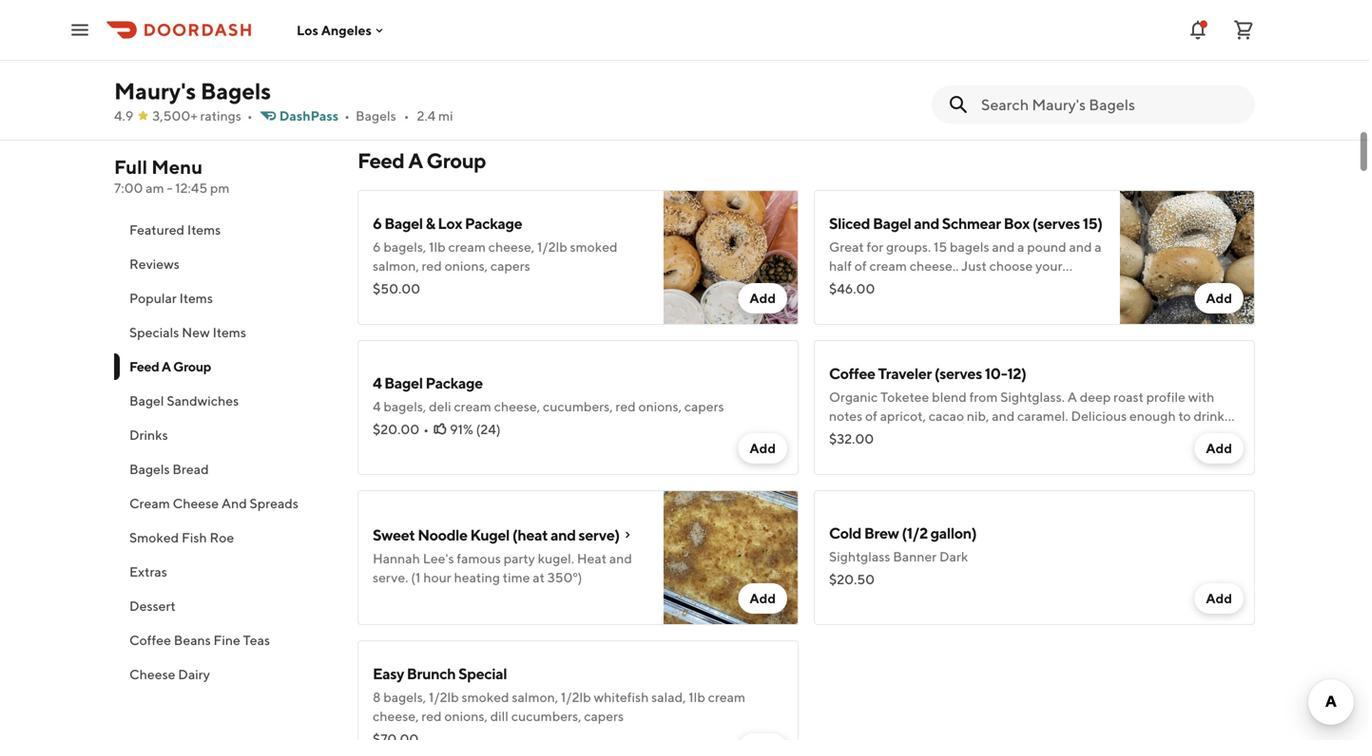 Task type: describe. For each thing, give the bounding box(es) containing it.
0 horizontal spatial to
[[978, 427, 991, 443]]

$20.50
[[829, 572, 875, 588]]

add inside cold brew (1/2 gallon) sightglass banner dark $20.50 add
[[1206, 591, 1232, 607]]

(heat
[[512, 526, 548, 544]]

sweet noodle kugel (heat and serve)
[[373, 526, 620, 544]]

cheese dairy
[[129, 667, 210, 683]]

easy
[[373, 665, 404, 683]]

• right ratings
[[247, 108, 253, 124]]

ratings
[[200, 108, 241, 124]]

and left we'll
[[872, 277, 895, 293]]

popular items button
[[114, 281, 335, 316]]

flavors
[[829, 277, 869, 293]]

$46.00
[[829, 281, 875, 297]]

cheese dairy button
[[114, 658, 335, 692]]

serve)
[[578, 526, 620, 544]]

coffee for beans
[[129, 633, 171, 648]]

of inside coffee traveler (serves 10-12) organic toketee blend from sightglass. a deep roast profile with notes of apricot, cacao nib, and caramel. delicious enough to drink black but strong enough to handle cream.
[[865, 408, 877, 424]]

cheese inside button
[[129, 667, 175, 683]]

deep
[[1080, 389, 1111, 405]]

1 vertical spatial feed a group
[[129, 359, 211, 375]]

cream inside 4 bagel package 4 bagels, deli cream cheese, cucumbers, red onions, capers
[[454, 399, 491, 415]]

blend
[[932, 389, 967, 405]]

delicious
[[1071, 408, 1127, 424]]

0 items, open order cart image
[[1232, 19, 1255, 41]]

-
[[167, 180, 173, 196]]

half
[[829, 258, 852, 274]]

91%
[[450, 422, 473, 437]]

party
[[504, 551, 535, 567]]

91% (24)
[[450, 422, 501, 437]]

1 horizontal spatial group
[[426, 148, 486, 173]]

and inside the hannah lee's famous party kugel. heat and serve. (1 hour heating time at 350º)
[[609, 551, 632, 567]]

bagel for sliced
[[873, 214, 911, 232]]

2 time. from the left
[[1112, 22, 1142, 38]]

$50.00
[[373, 281, 420, 297]]

Item Search search field
[[981, 94, 1240, 115]]

and inside coffee traveler (serves 10-12) organic toketee blend from sightglass. a deep roast profile with notes of apricot, cacao nib, and caramel. delicious enough to drink black but strong enough to handle cream.
[[992, 408, 1015, 424]]

smoked
[[129, 530, 179, 546]]

15)
[[1083, 214, 1103, 232]]

am
[[146, 180, 164, 196]]

red inside 4 bagel package 4 bagels, deli cream cheese, cucumbers, red onions, capers
[[616, 399, 636, 415]]

sweet
[[373, 526, 415, 544]]

featured items
[[129, 222, 221, 238]]

angeles
[[321, 22, 372, 38]]

2 4 from the top
[[373, 399, 381, 415]]

1 4- from the left
[[580, 22, 594, 38]]

specials new items button
[[114, 316, 335, 350]]

1 horizontal spatial feed
[[358, 148, 404, 173]]

0 horizontal spatial with
[[541, 22, 567, 38]]

4.9
[[114, 108, 133, 124]]

start
[[928, 277, 955, 293]]

lox
[[438, 214, 462, 232]]

1 horizontal spatial to
[[1179, 408, 1191, 424]]

cheese, inside 6 bagel & lox package 6 bagels, 1lb cream cheese, 1/2lb smoked salmon, red onions, capers $50.00
[[488, 239, 535, 255]]

cream inside 6 bagel & lox package 6 bagels, 1lb cream cheese, 1/2lb smoked salmon, red onions, capers $50.00
[[448, 239, 486, 255]]

lee's
[[423, 551, 454, 567]]

• for dashpass
[[344, 108, 350, 124]]

brunch
[[407, 665, 456, 683]]

1 horizontal spatial with
[[997, 22, 1024, 38]]

items for popular items
[[179, 290, 213, 306]]

dessert
[[129, 599, 176, 614]]

profile
[[1146, 389, 1186, 405]]

2 candles from the left
[[948, 22, 995, 38]]

roast
[[1114, 389, 1144, 405]]

dessert button
[[114, 590, 335, 624]]

and down 15)
[[1069, 239, 1092, 255]]

dill
[[490, 709, 509, 725]]

roe
[[210, 530, 234, 546]]

8
[[373, 690, 381, 706]]

bagel for 6
[[384, 214, 423, 232]]

notes
[[829, 408, 863, 424]]

traveler
[[878, 365, 932, 383]]

12:45
[[175, 180, 207, 196]]

notification bell image
[[1187, 19, 1209, 41]]

serve.
[[373, 570, 408, 586]]

open menu image
[[68, 19, 91, 41]]

• for bagels
[[404, 108, 409, 124]]

cream.
[[1038, 427, 1078, 443]]

2 taper from the left
[[913, 22, 946, 38]]

dairy
[[178, 667, 210, 683]]

0 vertical spatial enough
[[1130, 408, 1176, 424]]

3,500+
[[152, 108, 197, 124]]

smoked inside easy brunch special 8 bagels, 1/2lb smoked salmon, 1/2lb whitefish salad, 1lb cream cheese, red onions, dill cucumbers, capers
[[462, 690, 509, 706]]

1 burn from the left
[[624, 22, 653, 38]]

sliced
[[829, 214, 870, 232]]

sliced bagel and schmear box (serves 15) great for groups. 15 bagels and a pound and a half of cream cheese.. just choose your flavors and we'll start slicing.
[[829, 214, 1103, 293]]

cucumbers, inside 4 bagel package 4 bagels, deli cream cheese, cucumbers, red onions, capers
[[543, 399, 613, 415]]

2 horizontal spatial hour
[[1050, 22, 1078, 38]]

salad,
[[651, 690, 686, 706]]

apricot,
[[880, 408, 926, 424]]

(24)
[[476, 422, 501, 437]]

bagel for 4
[[384, 374, 423, 392]]

bagels for bagels bread
[[129, 462, 170, 477]]

pound
[[1027, 239, 1067, 255]]

• for $20.00
[[423, 422, 429, 437]]

a inside coffee traveler (serves 10-12) organic toketee blend from sightglass. a deep roast profile with notes of apricot, cacao nib, and caramel. delicious enough to drink black but strong enough to handle cream.
[[1068, 389, 1077, 405]]

cheese..
[[910, 258, 959, 274]]

2 vertical spatial items
[[213, 325, 246, 340]]

toketee
[[881, 389, 929, 405]]

easy brunch special 8 bagels, 1/2lb smoked salmon, 1/2lb whitefish salad, 1lb cream cheese, red onions, dill cucumbers, capers
[[373, 665, 746, 725]]

red inside easy brunch special 8 bagels, 1/2lb smoked salmon, 1/2lb whitefish salad, 1lb cream cheese, red onions, dill cucumbers, capers
[[421, 709, 442, 725]]

los angeles
[[297, 22, 372, 38]]

6 bagel & lox package image
[[664, 190, 799, 325]]

of inside sliced bagel and schmear box (serves 15) great for groups. 15 bagels and a pound and a half of cream cheese.. just choose your flavors and we'll start slicing.
[[855, 258, 867, 274]]

hannah
[[373, 551, 420, 567]]

red inside 6 bagel & lox package 6 bagels, 1lb cream cheese, 1/2lb smoked salmon, red onions, capers $50.00
[[422, 258, 442, 274]]

popular items
[[129, 290, 213, 306]]

teas
[[243, 633, 270, 648]]

add item to cart image
[[750, 734, 776, 741]]

&
[[426, 214, 435, 232]]

7:00
[[114, 180, 143, 196]]

(1
[[411, 570, 421, 586]]

reviews
[[129, 256, 180, 272]]

banner
[[893, 549, 937, 565]]

extras button
[[114, 555, 335, 590]]

2 shabbat from the left
[[1145, 22, 1196, 38]]

drinks
[[129, 427, 168, 443]]

featured items button
[[114, 213, 335, 247]]

4 bagel package 4 bagels, deli cream cheese, cucumbers, red onions, capers
[[373, 374, 724, 415]]

pm
[[210, 180, 230, 196]]

$20.00
[[373, 422, 420, 437]]

1 time. from the left
[[655, 22, 686, 38]]

2 6 from the top
[[373, 239, 381, 255]]

beans
[[174, 633, 211, 648]]

1 4 from the top
[[373, 374, 382, 392]]

1lb inside easy brunch special 8 bagels, 1/2lb smoked salmon, 1/2lb whitefish salad, 1lb cream cheese, red onions, dill cucumbers, capers
[[689, 690, 705, 706]]

salmon, inside easy brunch special 8 bagels, 1/2lb smoked salmon, 1/2lb whitefish salad, 1lb cream cheese, red onions, dill cucumbers, capers
[[512, 690, 558, 706]]

smoked inside 6 bagel & lox package 6 bagels, 1lb cream cheese, 1/2lb smoked salmon, red onions, capers $50.00
[[570, 239, 618, 255]]

dashpass
[[279, 108, 339, 124]]



Task type: locate. For each thing, give the bounding box(es) containing it.
0 vertical spatial a
[[408, 148, 423, 173]]

popular
[[129, 290, 177, 306]]

cucumbers,
[[543, 399, 613, 415], [511, 709, 581, 725]]

just
[[961, 258, 987, 274]]

caramel.
[[1017, 408, 1068, 424]]

2 horizontal spatial with
[[1188, 389, 1215, 405]]

onions, inside 4 bagel package 4 bagels, deli cream cheese, cucumbers, red onions, capers
[[638, 399, 682, 415]]

1 horizontal spatial capers
[[584, 709, 624, 725]]

bagel up groups. at right top
[[873, 214, 911, 232]]

1lb down &
[[429, 239, 446, 255]]

bagels, inside 6 bagel & lox package 6 bagels, 1lb cream cheese, 1/2lb smoked salmon, red onions, capers $50.00
[[383, 239, 426, 255]]

bagels left 2.4
[[356, 108, 396, 124]]

extras
[[129, 564, 167, 580]]

salmon, inside 6 bagel & lox package 6 bagels, 1lb cream cheese, 1/2lb smoked salmon, red onions, capers $50.00
[[373, 258, 419, 274]]

hand-
[[373, 22, 411, 38], [829, 22, 868, 38]]

1 horizontal spatial shalom.
[[829, 41, 875, 57]]

your
[[1036, 258, 1063, 274]]

cheese inside button
[[173, 496, 219, 512]]

hannah lee's famous party kugel. heat and serve. (1 hour heating time at 350º)
[[373, 551, 632, 586]]

menu
[[151, 156, 203, 178]]

maury's
[[114, 77, 196, 105]]

bagel inside sliced bagel and schmear box (serves 15) great for groups. 15 bagels and a pound and a half of cream cheese.. just choose your flavors and we'll start slicing.
[[873, 214, 911, 232]]

(1/2
[[902, 524, 928, 542]]

1 horizontal spatial hour
[[594, 22, 622, 38]]

a down 2.4
[[408, 148, 423, 173]]

with inside coffee traveler (serves 10-12) organic toketee blend from sightglass. a deep roast profile with notes of apricot, cacao nib, and caramel. delicious enough to drink black but strong enough to handle cream.
[[1188, 389, 1215, 405]]

smoked
[[570, 239, 618, 255], [462, 690, 509, 706]]

cream right salad,
[[708, 690, 746, 706]]

bagels, inside 4 bagel package 4 bagels, deli cream cheese, cucumbers, red onions, capers
[[383, 399, 426, 415]]

package up "deli"
[[425, 374, 483, 392]]

bagels up ratings
[[201, 77, 271, 105]]

0 horizontal spatial dipped
[[411, 22, 454, 38]]

0 vertical spatial (serves
[[1032, 214, 1080, 232]]

1lb right salad,
[[689, 690, 705, 706]]

1 vertical spatial bagels
[[356, 108, 396, 124]]

2 vertical spatial red
[[421, 709, 442, 725]]

1 hand-dipped taper candles with a 4-hour burn time. shabbat shalom. from the left
[[373, 22, 739, 57]]

coffee beans fine teas button
[[114, 624, 335, 658]]

1 horizontal spatial 4-
[[1036, 22, 1050, 38]]

0 vertical spatial salmon,
[[373, 258, 419, 274]]

cream down lox on the top of page
[[448, 239, 486, 255]]

0 vertical spatial 6
[[373, 214, 382, 232]]

items right new
[[213, 325, 246, 340]]

cheese, inside 4 bagel package 4 bagels, deli cream cheese, cucumbers, red onions, capers
[[494, 399, 540, 415]]

1 vertical spatial coffee
[[129, 633, 171, 648]]

capers inside 6 bagel & lox package 6 bagels, 1lb cream cheese, 1/2lb smoked salmon, red onions, capers $50.00
[[490, 258, 530, 274]]

4-
[[580, 22, 594, 38], [1036, 22, 1050, 38]]

bagels up cream
[[129, 462, 170, 477]]

cream inside sliced bagel and schmear box (serves 15) great for groups. 15 bagels and a pound and a half of cream cheese.. just choose your flavors and we'll start slicing.
[[870, 258, 907, 274]]

(serves up blend
[[934, 365, 982, 383]]

0 vertical spatial 1lb
[[429, 239, 446, 255]]

1 vertical spatial (serves
[[934, 365, 982, 383]]

0 horizontal spatial capers
[[490, 258, 530, 274]]

2 vertical spatial capers
[[584, 709, 624, 725]]

1 horizontal spatial 1lb
[[689, 690, 705, 706]]

1 vertical spatial salmon,
[[512, 690, 558, 706]]

coffee for traveler
[[829, 365, 875, 383]]

bagels for bagels • 2.4 mi
[[356, 108, 396, 124]]

0 vertical spatial of
[[855, 258, 867, 274]]

a down specials
[[161, 359, 171, 375]]

1 horizontal spatial enough
[[1130, 408, 1176, 424]]

2 vertical spatial a
[[1068, 389, 1077, 405]]

1 vertical spatial cheese,
[[494, 399, 540, 415]]

(serves up pound
[[1032, 214, 1080, 232]]

(serves inside sliced bagel and schmear box (serves 15) great for groups. 15 bagels and a pound and a half of cream cheese.. just choose your flavors and we'll start slicing.
[[1032, 214, 1080, 232]]

heat
[[577, 551, 607, 567]]

2 4- from the left
[[1036, 22, 1050, 38]]

1 horizontal spatial smoked
[[570, 239, 618, 255]]

• left 2.4
[[404, 108, 409, 124]]

gallon)
[[930, 524, 977, 542]]

items up "reviews" button
[[187, 222, 221, 238]]

0 vertical spatial cheese
[[173, 496, 219, 512]]

1lb inside 6 bagel & lox package 6 bagels, 1lb cream cheese, 1/2lb smoked salmon, red onions, capers $50.00
[[429, 239, 446, 255]]

1 vertical spatial smoked
[[462, 690, 509, 706]]

sightglass.
[[1000, 389, 1065, 405]]

bagel inside 4 bagel package 4 bagels, deli cream cheese, cucumbers, red onions, capers
[[384, 374, 423, 392]]

bagels bread button
[[114, 453, 335, 487]]

bagels, for brunch
[[383, 690, 426, 706]]

1 horizontal spatial feed a group
[[358, 148, 486, 173]]

0 vertical spatial items
[[187, 222, 221, 238]]

cream up 91% (24)
[[454, 399, 491, 415]]

of right half
[[855, 258, 867, 274]]

salmon, left whitefish
[[512, 690, 558, 706]]

0 horizontal spatial taper
[[457, 22, 489, 38]]

package inside 4 bagel package 4 bagels, deli cream cheese, cucumbers, red onions, capers
[[425, 374, 483, 392]]

0 horizontal spatial salmon,
[[373, 258, 419, 274]]

to down nib, in the bottom of the page
[[978, 427, 991, 443]]

15
[[934, 239, 947, 255]]

items inside 'button'
[[179, 290, 213, 306]]

2.4
[[417, 108, 436, 124]]

package
[[465, 214, 522, 232], [425, 374, 483, 392]]

bagels, down &
[[383, 239, 426, 255]]

bread
[[173, 462, 209, 477]]

1 vertical spatial feed
[[129, 359, 159, 375]]

0 vertical spatial feed
[[358, 148, 404, 173]]

1 horizontal spatial hand-dipped taper candles with a 4-hour burn time. shabbat shalom.
[[829, 22, 1196, 57]]

0 vertical spatial group
[[426, 148, 486, 173]]

2 vertical spatial cheese,
[[373, 709, 419, 725]]

1 shabbat from the left
[[688, 22, 739, 38]]

1 vertical spatial group
[[173, 359, 211, 375]]

1/2lb inside 6 bagel & lox package 6 bagels, 1lb cream cheese, 1/2lb smoked salmon, red onions, capers $50.00
[[537, 239, 567, 255]]

enough down profile
[[1130, 408, 1176, 424]]

2 hand- from the left
[[829, 22, 868, 38]]

cheese up fish
[[173, 496, 219, 512]]

1 vertical spatial package
[[425, 374, 483, 392]]

0 horizontal spatial shabbat
[[688, 22, 739, 38]]

coffee up the organic
[[829, 365, 875, 383]]

bagels, right "8"
[[383, 690, 426, 706]]

coffee inside button
[[129, 633, 171, 648]]

and up choose
[[992, 239, 1015, 255]]

bagels bread
[[129, 462, 209, 477]]

3 bagels, from the top
[[383, 690, 426, 706]]

sliced bagel and schmear box (serves 15) image
[[1120, 190, 1255, 325]]

1 dipped from the left
[[411, 22, 454, 38]]

1 vertical spatial to
[[978, 427, 991, 443]]

specials new items
[[129, 325, 246, 340]]

maury's bagels
[[114, 77, 271, 105]]

1 horizontal spatial shabbat
[[1145, 22, 1196, 38]]

2 horizontal spatial a
[[1068, 389, 1077, 405]]

taper
[[457, 22, 489, 38], [913, 22, 946, 38]]

1 vertical spatial red
[[616, 399, 636, 415]]

a left deep
[[1068, 389, 1077, 405]]

bagel up the $20.00 •
[[384, 374, 423, 392]]

0 vertical spatial 4
[[373, 374, 382, 392]]

at
[[533, 570, 545, 586]]

0 horizontal spatial 4-
[[580, 22, 594, 38]]

bagel up drinks
[[129, 393, 164, 409]]

2 horizontal spatial capers
[[684, 399, 724, 415]]

items
[[187, 222, 221, 238], [179, 290, 213, 306], [213, 325, 246, 340]]

2 burn from the left
[[1081, 22, 1109, 38]]

time
[[503, 570, 530, 586]]

and up "handle"
[[992, 408, 1015, 424]]

group down mi
[[426, 148, 486, 173]]

1 vertical spatial 6
[[373, 239, 381, 255]]

of up but
[[865, 408, 877, 424]]

cheese
[[173, 496, 219, 512], [129, 667, 175, 683]]

0 vertical spatial bagels
[[201, 77, 271, 105]]

feed a group up bagel sandwiches
[[129, 359, 211, 375]]

black
[[829, 427, 862, 443]]

1 hand- from the left
[[373, 22, 411, 38]]

(serves inside coffee traveler (serves 10-12) organic toketee blend from sightglass. a deep roast profile with notes of apricot, cacao nib, and caramel. delicious enough to drink black but strong enough to handle cream.
[[934, 365, 982, 383]]

cheese left dairy
[[129, 667, 175, 683]]

capers
[[490, 258, 530, 274], [684, 399, 724, 415], [584, 709, 624, 725]]

1 shalom. from the left
[[373, 41, 419, 57]]

0 horizontal spatial smoked
[[462, 690, 509, 706]]

hour inside the hannah lee's famous party kugel. heat and serve. (1 hour heating time at 350º)
[[423, 570, 451, 586]]

enough down the cacao
[[929, 427, 976, 443]]

0 horizontal spatial time.
[[655, 22, 686, 38]]

coffee inside coffee traveler (serves 10-12) organic toketee blend from sightglass. a deep roast profile with notes of apricot, cacao nib, and caramel. delicious enough to drink black but strong enough to handle cream.
[[829, 365, 875, 383]]

2 vertical spatial onions,
[[444, 709, 488, 725]]

1 taper from the left
[[457, 22, 489, 38]]

cucumbers, inside easy brunch special 8 bagels, 1/2lb smoked salmon, 1/2lb whitefish salad, 1lb cream cheese, red onions, dill cucumbers, capers
[[511, 709, 581, 725]]

sweet noodle kugel (heat and serve) image
[[664, 491, 799, 626]]

0 vertical spatial red
[[422, 258, 442, 274]]

1 vertical spatial capers
[[684, 399, 724, 415]]

and up 15
[[914, 214, 939, 232]]

organic
[[829, 389, 878, 405]]

1 vertical spatial 1lb
[[689, 690, 705, 706]]

cream cheese and spreads button
[[114, 487, 335, 521]]

2 hand-dipped taper candles with a 4-hour burn time. shabbat shalom. from the left
[[829, 22, 1196, 57]]

bagels, inside easy brunch special 8 bagels, 1/2lb smoked salmon, 1/2lb whitefish salad, 1lb cream cheese, red onions, dill cucumbers, capers
[[383, 690, 426, 706]]

smoked fish roe
[[129, 530, 234, 546]]

bagels, for bagel
[[383, 399, 426, 415]]

bagel sandwiches
[[129, 393, 239, 409]]

items for featured items
[[187, 222, 221, 238]]

cream inside easy brunch special 8 bagels, 1/2lb smoked salmon, 1/2lb whitefish salad, 1lb cream cheese, red onions, dill cucumbers, capers
[[708, 690, 746, 706]]

0 horizontal spatial feed
[[129, 359, 159, 375]]

bagel inside 6 bagel & lox package 6 bagels, 1lb cream cheese, 1/2lb smoked salmon, red onions, capers $50.00
[[384, 214, 423, 232]]

full menu 7:00 am - 12:45 pm
[[114, 156, 230, 196]]

1 vertical spatial bagels,
[[383, 399, 426, 415]]

0 vertical spatial onions,
[[445, 258, 488, 274]]

capers inside 4 bagel package 4 bagels, deli cream cheese, cucumbers, red onions, capers
[[684, 399, 724, 415]]

0 horizontal spatial bagels
[[129, 462, 170, 477]]

to
[[1179, 408, 1191, 424], [978, 427, 991, 443]]

0 horizontal spatial burn
[[624, 22, 653, 38]]

feed
[[358, 148, 404, 173], [129, 359, 159, 375]]

and
[[914, 214, 939, 232], [992, 239, 1015, 255], [1069, 239, 1092, 255], [872, 277, 895, 293], [992, 408, 1015, 424], [550, 526, 576, 544], [609, 551, 632, 567]]

great
[[829, 239, 864, 255]]

strong
[[888, 427, 927, 443]]

box
[[1004, 214, 1030, 232]]

0 horizontal spatial hour
[[423, 570, 451, 586]]

• down "deli"
[[423, 422, 429, 437]]

featured
[[129, 222, 185, 238]]

groups.
[[886, 239, 931, 255]]

for
[[867, 239, 884, 255]]

cold brew (1/2 gallon) sightglass banner dark $20.50 add
[[829, 524, 1232, 607]]

1 horizontal spatial a
[[408, 148, 423, 173]]

2 dipped from the left
[[868, 22, 911, 38]]

0 horizontal spatial enough
[[929, 427, 976, 443]]

bagels • 2.4 mi
[[356, 108, 453, 124]]

items up new
[[179, 290, 213, 306]]

0 horizontal spatial 1lb
[[429, 239, 446, 255]]

0 vertical spatial coffee
[[829, 365, 875, 383]]

1 vertical spatial of
[[865, 408, 877, 424]]

0 horizontal spatial shalom.
[[373, 41, 419, 57]]

1 horizontal spatial taper
[[913, 22, 946, 38]]

• right dashpass
[[344, 108, 350, 124]]

coffee beans fine teas
[[129, 633, 270, 648]]

1 horizontal spatial time.
[[1112, 22, 1142, 38]]

$32.00
[[829, 431, 874, 447]]

0 horizontal spatial group
[[173, 359, 211, 375]]

1/2lb
[[537, 239, 567, 255], [429, 690, 459, 706], [561, 690, 591, 706]]

a
[[408, 148, 423, 173], [161, 359, 171, 375], [1068, 389, 1077, 405]]

•
[[247, 108, 253, 124], [344, 108, 350, 124], [404, 108, 409, 124], [423, 422, 429, 437]]

feed down specials
[[129, 359, 159, 375]]

1 horizontal spatial burn
[[1081, 22, 1109, 38]]

capers inside easy brunch special 8 bagels, 1/2lb smoked salmon, 1/2lb whitefish salad, 1lb cream cheese, red onions, dill cucumbers, capers
[[584, 709, 624, 725]]

onions, inside easy brunch special 8 bagels, 1/2lb smoked salmon, 1/2lb whitefish salad, 1lb cream cheese, red onions, dill cucumbers, capers
[[444, 709, 488, 725]]

and right the heat
[[609, 551, 632, 567]]

1 horizontal spatial candles
[[948, 22, 995, 38]]

350º)
[[547, 570, 582, 586]]

schmear
[[942, 214, 1001, 232]]

package inside 6 bagel & lox package 6 bagels, 1lb cream cheese, 1/2lb smoked salmon, red onions, capers $50.00
[[465, 214, 522, 232]]

12)
[[1007, 365, 1026, 383]]

cheese, inside easy brunch special 8 bagels, 1/2lb smoked salmon, 1/2lb whitefish salad, 1lb cream cheese, red onions, dill cucumbers, capers
[[373, 709, 419, 725]]

2 bagels, from the top
[[383, 399, 426, 415]]

onions, inside 6 bagel & lox package 6 bagels, 1lb cream cheese, 1/2lb smoked salmon, red onions, capers $50.00
[[445, 258, 488, 274]]

los
[[297, 22, 318, 38]]

0 vertical spatial cheese,
[[488, 239, 535, 255]]

6 left &
[[373, 214, 382, 232]]

add
[[1206, 74, 1232, 89], [750, 290, 776, 306], [1206, 290, 1232, 306], [750, 441, 776, 456], [1206, 441, 1232, 456], [750, 591, 776, 607], [1206, 591, 1232, 607]]

1 horizontal spatial dipped
[[868, 22, 911, 38]]

1 candles from the left
[[492, 22, 538, 38]]

and up kugel.
[[550, 526, 576, 544]]

a
[[570, 22, 577, 38], [1026, 22, 1033, 38], [1018, 239, 1025, 255], [1095, 239, 1102, 255]]

to left drink
[[1179, 408, 1191, 424]]

salmon, up $50.00
[[373, 258, 419, 274]]

0 horizontal spatial hand-dipped taper candles with a 4-hour burn time. shabbat shalom.
[[373, 22, 739, 57]]

0 vertical spatial capers
[[490, 258, 530, 274]]

0 horizontal spatial (serves
[[934, 365, 982, 383]]

0 vertical spatial feed a group
[[358, 148, 486, 173]]

2 shalom. from the left
[[829, 41, 875, 57]]

1 horizontal spatial coffee
[[829, 365, 875, 383]]

package right lox on the top of page
[[465, 214, 522, 232]]

bagels inside button
[[129, 462, 170, 477]]

dashpass •
[[279, 108, 350, 124]]

0 horizontal spatial coffee
[[129, 633, 171, 648]]

drink
[[1194, 408, 1225, 424]]

0 vertical spatial to
[[1179, 408, 1191, 424]]

4
[[373, 374, 382, 392], [373, 399, 381, 415]]

bagel sandwiches button
[[114, 384, 335, 418]]

feed a group down 2.4
[[358, 148, 486, 173]]

cheese,
[[488, 239, 535, 255], [494, 399, 540, 415], [373, 709, 419, 725]]

bagel inside button
[[129, 393, 164, 409]]

los angeles button
[[297, 22, 387, 38]]

1 bagels, from the top
[[383, 239, 426, 255]]

special
[[458, 665, 507, 683]]

hand-dipped taper candles with a 4-hour burn time. shabbat shalom.
[[373, 22, 739, 57], [829, 22, 1196, 57]]

coffee down dessert
[[129, 633, 171, 648]]

1 vertical spatial a
[[161, 359, 171, 375]]

group down new
[[173, 359, 211, 375]]

6 up $50.00
[[373, 239, 381, 255]]

bagel left &
[[384, 214, 423, 232]]

0 vertical spatial smoked
[[570, 239, 618, 255]]

2 horizontal spatial bagels
[[356, 108, 396, 124]]

0 horizontal spatial candles
[[492, 22, 538, 38]]

1 6 from the top
[[373, 214, 382, 232]]

1 horizontal spatial (serves
[[1032, 214, 1080, 232]]

6
[[373, 214, 382, 232], [373, 239, 381, 255]]

shabbat
[[688, 22, 739, 38], [1145, 22, 1196, 38]]

3,500+ ratings •
[[152, 108, 253, 124]]

cream
[[129, 496, 170, 512]]

1 vertical spatial cucumbers,
[[511, 709, 581, 725]]

bagels, up the $20.00 •
[[383, 399, 426, 415]]

10-
[[985, 365, 1007, 383]]

noodle
[[418, 526, 467, 544]]

cream down for on the top of the page
[[870, 258, 907, 274]]

1 vertical spatial items
[[179, 290, 213, 306]]

choose
[[989, 258, 1033, 274]]

but
[[864, 427, 885, 443]]

1 vertical spatial 4
[[373, 399, 381, 415]]

1 vertical spatial onions,
[[638, 399, 682, 415]]

feed down bagels • 2.4 mi
[[358, 148, 404, 173]]

full
[[114, 156, 147, 178]]

0 horizontal spatial a
[[161, 359, 171, 375]]

2 vertical spatial bagels,
[[383, 690, 426, 706]]

6 bagel & lox package 6 bagels, 1lb cream cheese, 1/2lb smoked salmon, red onions, capers $50.00
[[373, 214, 618, 297]]



Task type: vqa. For each thing, say whether or not it's contained in the screenshot.
Bagel inside THE 6 BAGEL & LOX PACKAGE 6 BAGELS, 1LB CREAM CHEESE, 1/2LB SMOKED SALMON, RED ONIONS, CAPERS $50.00
yes



